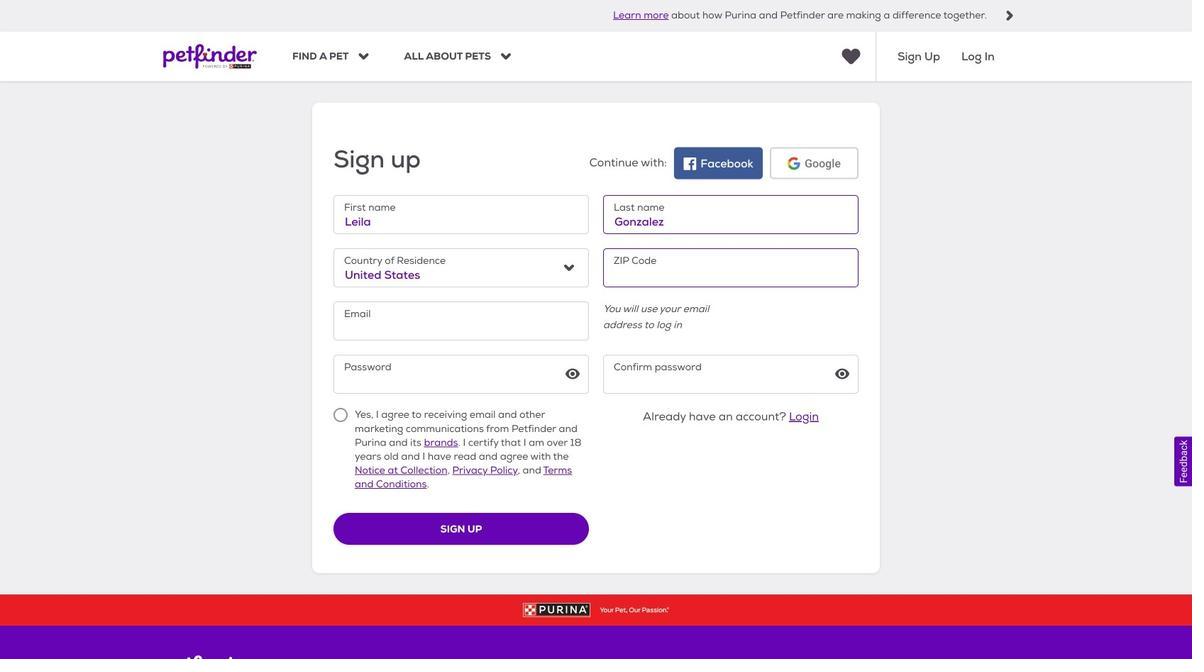 Task type: locate. For each thing, give the bounding box(es) containing it.
0 vertical spatial petfinder home image
[[163, 32, 257, 81]]

None email field
[[334, 302, 589, 341]]

2 list item from the top
[[333, 600, 378, 628]]

list item
[[333, 435, 395, 477], [333, 600, 378, 628]]

ZIP Code text field
[[603, 249, 859, 288]]

footer
[[0, 595, 1192, 659]]

None text field
[[334, 195, 589, 234], [603, 195, 859, 234], [334, 195, 589, 234], [603, 195, 859, 234]]

0 vertical spatial list item
[[333, 435, 395, 477]]

list
[[333, 435, 395, 628]]

1 vertical spatial list item
[[333, 600, 378, 628]]

None password field
[[334, 355, 589, 394], [603, 355, 859, 394], [334, 355, 589, 394], [603, 355, 859, 394]]

1 vertical spatial petfinder home image
[[163, 655, 253, 659]]

petfinder home image
[[163, 32, 257, 81], [163, 655, 253, 659]]



Task type: describe. For each thing, give the bounding box(es) containing it.
2 petfinder home image from the top
[[163, 655, 253, 659]]

purina your pet, our passion image
[[0, 603, 1192, 617]]

1 petfinder home image from the top
[[163, 32, 257, 81]]

1 list item from the top
[[333, 435, 395, 477]]



Task type: vqa. For each thing, say whether or not it's contained in the screenshot.
footer
yes



